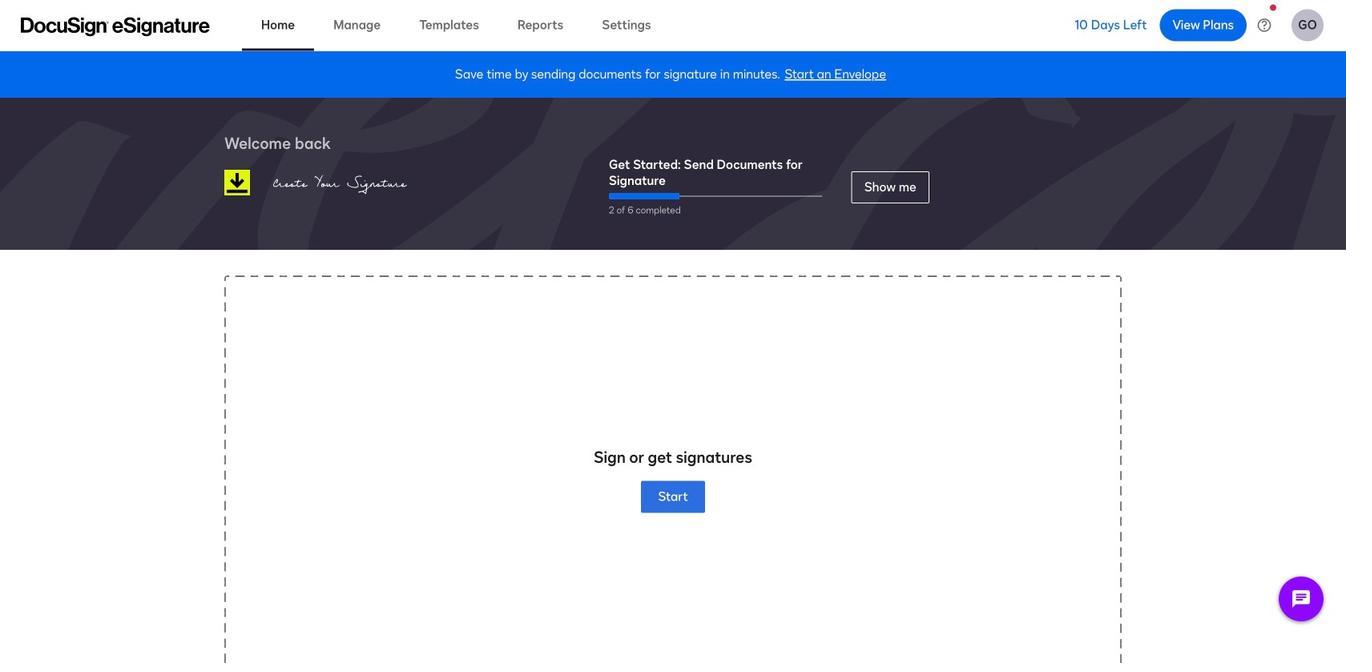 Task type: vqa. For each thing, say whether or not it's contained in the screenshot.
shared image
no



Task type: locate. For each thing, give the bounding box(es) containing it.
docusign esignature image
[[21, 17, 210, 36]]

docusignlogo image
[[224, 170, 250, 196]]



